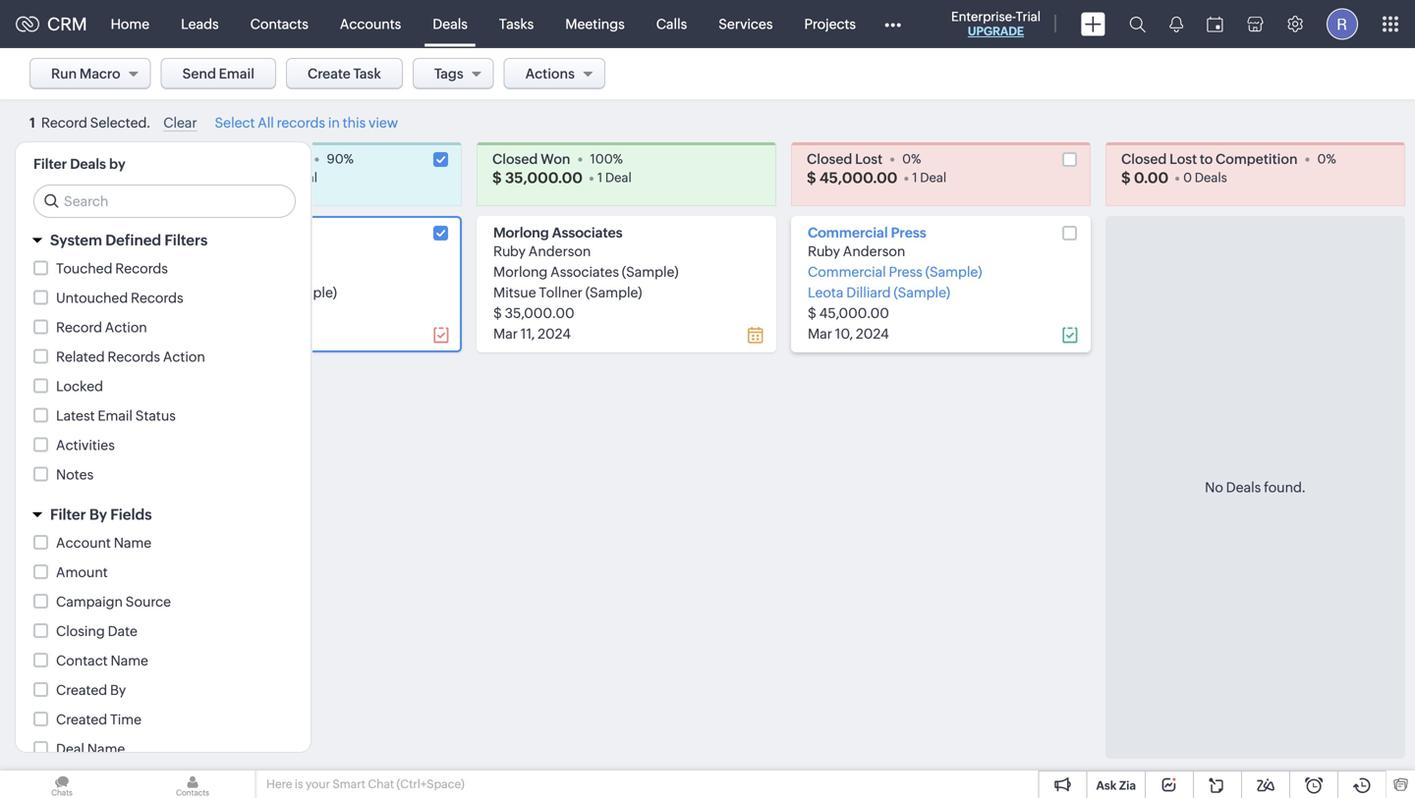 Task type: describe. For each thing, give the bounding box(es) containing it.
$ left 0.00
[[1121, 169, 1131, 186]]

your
[[306, 778, 330, 792]]

100
[[590, 152, 613, 167]]

1 for $ 35,000.00
[[597, 171, 603, 185]]

name for deal name
[[87, 742, 125, 758]]

0 for closed lost to competition
[[1317, 152, 1326, 167]]

enterprise-trial upgrade
[[951, 9, 1041, 38]]

search image
[[1129, 16, 1146, 32]]

no deals found.
[[1205, 480, 1306, 496]]

0 % for closed lost to competition
[[1317, 152, 1336, 167]]

0 vertical spatial associates
[[552, 225, 623, 241]]

system defined filters button
[[16, 223, 311, 258]]

calendar image
[[1207, 16, 1224, 32]]

here is your smart chat (ctrl+space)
[[266, 778, 465, 792]]

90
[[327, 152, 344, 167]]

ruby for commercial
[[808, 244, 840, 259]]

stageview
[[29, 115, 108, 130]]

100 %
[[590, 152, 623, 167]]

upgrade
[[968, 25, 1024, 38]]

account name
[[56, 536, 152, 551]]

touched
[[56, 261, 112, 277]]

run macro
[[51, 66, 121, 82]]

by for created
[[110, 683, 126, 699]]

date
[[108, 624, 138, 640]]

crm
[[47, 14, 87, 34]]

actions
[[525, 66, 575, 82]]

2024 for 11,
[[538, 326, 571, 342]]

closed for $ 35,000.00
[[492, 151, 538, 167]]

related records action
[[56, 349, 205, 365]]

closed lost to competition
[[1121, 151, 1298, 167]]

2 closed from the left
[[807, 151, 852, 167]]

10,
[[835, 326, 853, 342]]

leota dilliard (sample) link
[[808, 285, 950, 301]]

tasks link
[[483, 0, 550, 48]]

zia
[[1119, 780, 1136, 793]]

1 morlong from the top
[[493, 225, 549, 241]]

1 commercial from the top
[[808, 225, 888, 241]]

deals for no deals found.
[[1226, 480, 1261, 496]]

$ down closed lost
[[807, 169, 816, 186]]

contact
[[56, 654, 108, 669]]

mitsue tollner (sample) link
[[493, 285, 642, 301]]

contacts
[[250, 16, 308, 32]]

signals image
[[1169, 16, 1183, 32]]

simon
[[179, 285, 220, 301]]

campaign
[[56, 595, 123, 610]]

contact name
[[56, 654, 148, 669]]

competition
[[1216, 151, 1298, 167]]

no
[[1205, 480, 1223, 496]]

latest
[[56, 408, 95, 424]]

contacts link
[[234, 0, 324, 48]]

macro
[[80, 66, 121, 82]]

email for send
[[219, 66, 254, 82]]

created time
[[56, 712, 142, 728]]

search element
[[1117, 0, 1158, 48]]

activities
[[56, 438, 115, 454]]

records for touched
[[115, 261, 168, 277]]

profile element
[[1315, 0, 1370, 48]]

0 horizontal spatial 1
[[29, 115, 35, 131]]

won
[[541, 151, 570, 167]]

(sample) up "leota dilliard (sample)" 'link'
[[925, 264, 982, 280]]

70,000.00
[[190, 306, 260, 321]]

records for untouched
[[131, 290, 183, 306]]

1 for $ 45,000.00
[[912, 171, 918, 185]]

amount
[[56, 565, 108, 581]]

0 vertical spatial action
[[105, 320, 147, 336]]

by for filter
[[89, 507, 107, 524]]

$ down closed won
[[492, 169, 502, 186]]

logo image
[[16, 16, 39, 32]]

record
[[56, 320, 102, 336]]

records
[[277, 115, 325, 131]]

lost for closed lost to competition
[[1170, 151, 1197, 167]]

0 for $ 0.00
[[1183, 171, 1192, 185]]

0 deals
[[1183, 171, 1227, 185]]

leads link
[[165, 0, 234, 48]]

1 vertical spatial associates
[[550, 264, 619, 280]]

0.00
[[1134, 169, 1169, 186]]

ruby for morlong
[[493, 244, 526, 259]]

% for closed won
[[613, 152, 623, 167]]

record action
[[56, 320, 147, 336]]

source
[[126, 595, 171, 610]]

ask zia
[[1096, 780, 1136, 793]]

ask
[[1096, 780, 1117, 793]]

selected.
[[90, 115, 151, 131]]

created for created by
[[56, 683, 107, 699]]

chat
[[368, 778, 394, 792]]

profile image
[[1327, 8, 1358, 40]]

$ 35,000.00
[[492, 169, 583, 186]]

11,
[[521, 326, 535, 342]]

commercial press link
[[808, 225, 926, 241]]

0 vertical spatial press
[[891, 225, 926, 241]]

is
[[295, 778, 303, 792]]

enterprise-
[[951, 9, 1016, 24]]

35,000.00 inside morlong associates ruby anderson morlong associates (sample) mitsue tollner (sample) $ 35,000.00 mar 11, 2024
[[505, 306, 575, 321]]

create task
[[308, 66, 381, 82]]

commercial press ruby anderson commercial press (sample) leota dilliard (sample) $ 45,000.00 mar 10, 2024
[[808, 225, 982, 342]]

status
[[135, 408, 176, 424]]

filter deals by
[[33, 156, 126, 172]]

$ 0.00
[[1121, 169, 1169, 186]]

leota
[[808, 285, 844, 301]]

deal for $ 45,000.00
[[920, 171, 947, 185]]

$ inside "simon morasca (sample) $ 70,000.00"
[[179, 306, 188, 321]]

anderson for commercial
[[843, 244, 905, 259]]

run macro button
[[29, 58, 151, 89]]

deals link
[[417, 0, 483, 48]]

morlong associates (sample) link
[[493, 264, 679, 280]]

1 45,000.00 from the top
[[819, 169, 898, 186]]

select
[[215, 115, 255, 131]]

here
[[266, 778, 292, 792]]

closing
[[56, 624, 105, 640]]

records for related
[[108, 349, 160, 365]]

lost for closed lost
[[855, 151, 883, 167]]

$ inside morlong associates ruby anderson morlong associates (sample) mitsue tollner (sample) $ 35,000.00 mar 11, 2024
[[493, 306, 502, 321]]

created for created time
[[56, 712, 107, 728]]

projects
[[804, 16, 856, 32]]



Task type: vqa. For each thing, say whether or not it's contained in the screenshot.
the SIC on the top
no



Task type: locate. For each thing, give the bounding box(es) containing it.
0 down closed lost to competition
[[1183, 171, 1192, 185]]

1 horizontal spatial 2024
[[856, 326, 889, 342]]

4 % from the left
[[1326, 152, 1336, 167]]

1 horizontal spatial deal
[[605, 171, 632, 185]]

1 down 100 on the top of the page
[[597, 171, 603, 185]]

to
[[1200, 151, 1213, 167]]

deal name
[[56, 742, 125, 758]]

0 vertical spatial commercial
[[808, 225, 888, 241]]

0 vertical spatial records
[[115, 261, 168, 277]]

2 0 % from the left
[[1317, 152, 1336, 167]]

send
[[182, 66, 216, 82]]

deals left by
[[70, 156, 106, 172]]

1 record selected.
[[29, 115, 151, 131]]

0 % right competition
[[1317, 152, 1336, 167]]

% for closed lost to competition
[[1326, 152, 1336, 167]]

2024 inside commercial press ruby anderson commercial press (sample) leota dilliard (sample) $ 45,000.00 mar 10, 2024
[[856, 326, 889, 342]]

create task button
[[286, 58, 403, 89]]

by up account name
[[89, 507, 107, 524]]

0 horizontal spatial mar
[[493, 326, 518, 342]]

% right competition
[[1326, 152, 1336, 167]]

leads
[[181, 16, 219, 32]]

ruby inside commercial press ruby anderson commercial press (sample) leota dilliard (sample) $ 45,000.00 mar 10, 2024
[[808, 244, 840, 259]]

2 mar from the left
[[808, 326, 832, 342]]

0 right competition
[[1317, 152, 1326, 167]]

(sample) inside "simon morasca (sample) $ 70,000.00"
[[280, 285, 337, 301]]

create
[[308, 66, 351, 82]]

name down created time
[[87, 742, 125, 758]]

%
[[344, 152, 354, 167], [613, 152, 623, 167], [911, 152, 921, 167], [1326, 152, 1336, 167]]

home link
[[95, 0, 165, 48]]

view
[[369, 115, 398, 131]]

45,000.00 down closed lost
[[819, 169, 898, 186]]

untouched
[[56, 290, 128, 306]]

email right latest
[[98, 408, 133, 424]]

0 vertical spatial 35,000.00
[[505, 169, 583, 186]]

mar left 10,
[[808, 326, 832, 342]]

by
[[109, 156, 126, 172]]

1 vertical spatial records
[[131, 290, 183, 306]]

1 deal for $ 35,000.00
[[597, 171, 632, 185]]

1 left the record
[[29, 115, 35, 131]]

ruby up 'mitsue'
[[493, 244, 526, 259]]

commercial up leota on the top
[[808, 264, 886, 280]]

mar for 35,000.00
[[493, 326, 518, 342]]

deal up chats image on the left bottom of page
[[56, 742, 84, 758]]

3 closed from the left
[[1121, 151, 1167, 167]]

chats image
[[0, 771, 124, 799]]

1 horizontal spatial 0
[[1183, 171, 1192, 185]]

found.
[[1264, 480, 1306, 496]]

$ 45,000.00
[[807, 169, 898, 186]]

trial
[[1016, 9, 1041, 24]]

1 mar from the left
[[493, 326, 518, 342]]

closed
[[492, 151, 538, 167], [807, 151, 852, 167], [1121, 151, 1167, 167]]

anderson inside morlong associates ruby anderson morlong associates (sample) mitsue tollner (sample) $ 35,000.00 mar 11, 2024
[[528, 244, 591, 259]]

run
[[51, 66, 77, 82]]

records down record action at the top of page
[[108, 349, 160, 365]]

commercial press (sample) link
[[808, 264, 982, 280]]

0 horizontal spatial lost
[[855, 151, 883, 167]]

0 % for closed lost
[[902, 152, 921, 167]]

ruby up leota on the top
[[808, 244, 840, 259]]

1 35,000.00 from the top
[[505, 169, 583, 186]]

1 vertical spatial 45,000.00
[[819, 306, 889, 321]]

0
[[902, 152, 911, 167], [1317, 152, 1326, 167], [1183, 171, 1192, 185]]

action down the 70,000.00
[[163, 349, 205, 365]]

1 % from the left
[[344, 152, 354, 167]]

1 vertical spatial by
[[110, 683, 126, 699]]

1 vertical spatial press
[[889, 264, 923, 280]]

filter inside dropdown button
[[50, 507, 86, 524]]

35,000.00 up the 11,
[[505, 306, 575, 321]]

ruby
[[493, 244, 526, 259], [808, 244, 840, 259]]

ruby inside morlong associates ruby anderson morlong associates (sample) mitsue tollner (sample) $ 35,000.00 mar 11, 2024
[[493, 244, 526, 259]]

2 1 deal from the left
[[912, 171, 947, 185]]

morlong associates ruby anderson morlong associates (sample) mitsue tollner (sample) $ 35,000.00 mar 11, 2024
[[493, 225, 679, 342]]

1 horizontal spatial 0 %
[[1317, 152, 1336, 167]]

mar inside morlong associates ruby anderson morlong associates (sample) mitsue tollner (sample) $ 35,000.00 mar 11, 2024
[[493, 326, 518, 342]]

send email button
[[161, 58, 276, 89]]

lost
[[855, 151, 883, 167], [1170, 151, 1197, 167]]

0 %
[[902, 152, 921, 167], [1317, 152, 1336, 167]]

filter for filter by fields
[[50, 507, 86, 524]]

1 deal for $ 45,000.00
[[912, 171, 947, 185]]

90 %
[[327, 152, 354, 167]]

press up commercial press (sample) "link"
[[891, 225, 926, 241]]

0 horizontal spatial closed
[[492, 151, 538, 167]]

45,000.00 up 10,
[[819, 306, 889, 321]]

0 horizontal spatial by
[[89, 507, 107, 524]]

action
[[105, 320, 147, 336], [163, 349, 205, 365]]

0 horizontal spatial 2024
[[538, 326, 571, 342]]

1 horizontal spatial 1 deal
[[912, 171, 947, 185]]

mitsue
[[493, 285, 536, 301]]

0 vertical spatial 45,000.00
[[819, 169, 898, 186]]

1 horizontal spatial mar
[[808, 326, 832, 342]]

0 vertical spatial created
[[56, 683, 107, 699]]

contacts image
[[131, 771, 255, 799]]

2 created from the top
[[56, 712, 107, 728]]

name for account name
[[114, 536, 152, 551]]

$ inside commercial press ruby anderson commercial press (sample) leota dilliard (sample) $ 45,000.00 mar 10, 2024
[[808, 306, 816, 321]]

system defined filters
[[50, 232, 208, 249]]

0 right closed lost
[[902, 152, 911, 167]]

fields
[[110, 507, 152, 524]]

1 vertical spatial commercial
[[808, 264, 886, 280]]

1 horizontal spatial closed
[[807, 151, 852, 167]]

1 vertical spatial morlong
[[493, 264, 548, 280]]

deals
[[433, 16, 468, 32], [70, 156, 106, 172], [1195, 171, 1227, 185], [1226, 480, 1261, 496]]

0 for closed lost
[[902, 152, 911, 167]]

campaign source
[[56, 595, 171, 610]]

filter up "account"
[[50, 507, 86, 524]]

anderson down morlong associates link
[[528, 244, 591, 259]]

filters
[[164, 232, 208, 249]]

created by
[[56, 683, 126, 699]]

press up "leota dilliard (sample)" 'link'
[[889, 264, 923, 280]]

system
[[50, 232, 102, 249]]

Search text field
[[34, 186, 295, 217]]

filter for filter deals by
[[33, 156, 67, 172]]

touched records
[[56, 261, 168, 277]]

0 horizontal spatial 0
[[902, 152, 911, 167]]

45,000.00
[[819, 169, 898, 186], [819, 306, 889, 321]]

in
[[328, 115, 340, 131]]

name for contact name
[[110, 654, 148, 669]]

1 horizontal spatial by
[[110, 683, 126, 699]]

deal right $ 45,000.00
[[920, 171, 947, 185]]

2 morlong from the top
[[493, 264, 548, 280]]

records down touched records
[[131, 290, 183, 306]]

anderson for morlong
[[528, 244, 591, 259]]

1 horizontal spatial lost
[[1170, 151, 1197, 167]]

% right won in the top left of the page
[[613, 152, 623, 167]]

mar left the 11,
[[493, 326, 518, 342]]

1 2024 from the left
[[538, 326, 571, 342]]

1 vertical spatial created
[[56, 712, 107, 728]]

crm link
[[16, 14, 87, 34]]

morasca
[[223, 285, 278, 301]]

calls
[[656, 16, 687, 32]]

2 commercial from the top
[[808, 264, 886, 280]]

1 vertical spatial filter
[[50, 507, 86, 524]]

filter
[[33, 156, 67, 172], [50, 507, 86, 524]]

1 horizontal spatial anderson
[[843, 244, 905, 259]]

0 horizontal spatial anderson
[[528, 244, 591, 259]]

deal
[[605, 171, 632, 185], [920, 171, 947, 185], [56, 742, 84, 758]]

2 35,000.00 from the top
[[505, 306, 575, 321]]

deals right no
[[1226, 480, 1261, 496]]

created
[[56, 683, 107, 699], [56, 712, 107, 728]]

home
[[111, 16, 150, 32]]

(sample) right morasca
[[280, 285, 337, 301]]

simon morasca (sample) $ 70,000.00
[[179, 285, 337, 321]]

Other Modules field
[[872, 8, 914, 40]]

% for closed lost
[[911, 152, 921, 167]]

1 horizontal spatial email
[[219, 66, 254, 82]]

services
[[719, 16, 773, 32]]

45,000.00 inside commercial press ruby anderson commercial press (sample) leota dilliard (sample) $ 45,000.00 mar 10, 2024
[[819, 306, 889, 321]]

by up time
[[110, 683, 126, 699]]

email inside button
[[219, 66, 254, 82]]

0 vertical spatial by
[[89, 507, 107, 524]]

2 horizontal spatial 1
[[912, 171, 918, 185]]

0 horizontal spatial email
[[98, 408, 133, 424]]

create menu image
[[1081, 12, 1106, 36]]

closed for $ 0.00
[[1121, 151, 1167, 167]]

lost up $ 45,000.00
[[855, 151, 883, 167]]

morlong down "$ 35,000.00"
[[493, 225, 549, 241]]

2 anderson from the left
[[843, 244, 905, 259]]

2 horizontal spatial closed
[[1121, 151, 1167, 167]]

by
[[89, 507, 107, 524], [110, 683, 126, 699]]

1 deal down 100 %
[[597, 171, 632, 185]]

simon morasca (sample) link
[[179, 285, 337, 301]]

by inside dropdown button
[[89, 507, 107, 524]]

2024 for 10,
[[856, 326, 889, 342]]

2 ruby from the left
[[808, 244, 840, 259]]

$ down 'mitsue'
[[493, 306, 502, 321]]

3 % from the left
[[911, 152, 921, 167]]

name down date
[[110, 654, 148, 669]]

1 horizontal spatial ruby
[[808, 244, 840, 259]]

1 anderson from the left
[[528, 244, 591, 259]]

0 horizontal spatial deal
[[56, 742, 84, 758]]

35,000.00 down won in the top left of the page
[[505, 169, 583, 186]]

mar for 45,000.00
[[808, 326, 832, 342]]

1 right $ 45,000.00
[[912, 171, 918, 185]]

closed up the $ 0.00
[[1121, 151, 1167, 167]]

(sample) down commercial press (sample) "link"
[[894, 285, 950, 301]]

1 vertical spatial email
[[98, 408, 133, 424]]

deal for $ 35,000.00
[[605, 171, 632, 185]]

% right closed lost
[[911, 152, 921, 167]]

0 vertical spatial name
[[114, 536, 152, 551]]

1 closed from the left
[[492, 151, 538, 167]]

2024 right 10,
[[856, 326, 889, 342]]

0 vertical spatial email
[[219, 66, 254, 82]]

deals down closed lost to competition
[[1195, 171, 1227, 185]]

projects link
[[789, 0, 872, 48]]

associates up mitsue tollner (sample) "link"
[[550, 264, 619, 280]]

commercial down $ 45,000.00
[[808, 225, 888, 241]]

(sample) down the morlong associates (sample) link
[[585, 285, 642, 301]]

tasks
[[499, 16, 534, 32]]

(sample) up mitsue tollner (sample) "link"
[[622, 264, 679, 280]]

0 horizontal spatial action
[[105, 320, 147, 336]]

1 1 deal from the left
[[597, 171, 632, 185]]

commercial
[[808, 225, 888, 241], [808, 264, 886, 280]]

1 deal right $ 45,000.00
[[912, 171, 947, 185]]

0 vertical spatial filter
[[33, 156, 67, 172]]

1 ruby from the left
[[493, 244, 526, 259]]

2024 right the 11,
[[538, 326, 571, 342]]

closed up "$ 35,000.00"
[[492, 151, 538, 167]]

1 lost from the left
[[855, 151, 883, 167]]

closed lost
[[807, 151, 883, 167]]

morlong up 'mitsue'
[[493, 264, 548, 280]]

2 horizontal spatial 0
[[1317, 152, 1326, 167]]

1 horizontal spatial action
[[163, 349, 205, 365]]

2024
[[538, 326, 571, 342], [856, 326, 889, 342]]

2024 inside morlong associates ruby anderson morlong associates (sample) mitsue tollner (sample) $ 35,000.00 mar 11, 2024
[[538, 326, 571, 342]]

email for latest
[[98, 408, 133, 424]]

records down defined
[[115, 261, 168, 277]]

services link
[[703, 0, 789, 48]]

calls link
[[640, 0, 703, 48]]

send email
[[182, 66, 254, 82]]

anderson down commercial press link
[[843, 244, 905, 259]]

0 % right closed lost
[[902, 152, 921, 167]]

dilliard
[[846, 285, 891, 301]]

accounts link
[[324, 0, 417, 48]]

created down contact
[[56, 683, 107, 699]]

time
[[110, 712, 142, 728]]

1 vertical spatial 35,000.00
[[505, 306, 575, 321]]

1 vertical spatial action
[[163, 349, 205, 365]]

1 horizontal spatial 1
[[597, 171, 603, 185]]

untouched records
[[56, 290, 183, 306]]

2 vertical spatial records
[[108, 349, 160, 365]]

filter down the record
[[33, 156, 67, 172]]

name down fields
[[114, 536, 152, 551]]

morlong
[[493, 225, 549, 241], [493, 264, 548, 280]]

clear
[[163, 115, 197, 131]]

locked
[[56, 379, 103, 395]]

deals for 0 deals
[[1195, 171, 1227, 185]]

deals for filter deals by
[[70, 156, 106, 172]]

% down this
[[344, 152, 354, 167]]

closed up $ 45,000.00
[[807, 151, 852, 167]]

anderson inside commercial press ruby anderson commercial press (sample) leota dilliard (sample) $ 45,000.00 mar 10, 2024
[[843, 244, 905, 259]]

deal down 100 %
[[605, 171, 632, 185]]

$
[[492, 169, 502, 186], [807, 169, 816, 186], [1121, 169, 1131, 186], [179, 306, 188, 321], [493, 306, 502, 321], [808, 306, 816, 321]]

all
[[258, 115, 274, 131]]

2 2024 from the left
[[856, 326, 889, 342]]

deals up tags
[[433, 16, 468, 32]]

create menu element
[[1069, 0, 1117, 48]]

created up deal name
[[56, 712, 107, 728]]

$ down leota on the top
[[808, 306, 816, 321]]

2 vertical spatial name
[[87, 742, 125, 758]]

related
[[56, 349, 105, 365]]

task
[[353, 66, 381, 82]]

$ down 'simon'
[[179, 306, 188, 321]]

0 horizontal spatial 0 %
[[902, 152, 921, 167]]

1 0 % from the left
[[902, 152, 921, 167]]

0 horizontal spatial 1 deal
[[597, 171, 632, 185]]

2 % from the left
[[613, 152, 623, 167]]

action up related records action
[[105, 320, 147, 336]]

0 vertical spatial morlong
[[493, 225, 549, 241]]

press
[[891, 225, 926, 241], [889, 264, 923, 280]]

1 vertical spatial name
[[110, 654, 148, 669]]

2 horizontal spatial deal
[[920, 171, 947, 185]]

associates up the morlong associates (sample) link
[[552, 225, 623, 241]]

mar inside commercial press ruby anderson commercial press (sample) leota dilliard (sample) $ 45,000.00 mar 10, 2024
[[808, 326, 832, 342]]

0 horizontal spatial ruby
[[493, 244, 526, 259]]

lost left to
[[1170, 151, 1197, 167]]

1 created from the top
[[56, 683, 107, 699]]

2 lost from the left
[[1170, 151, 1197, 167]]

signals element
[[1158, 0, 1195, 48]]

record
[[41, 115, 87, 131]]

2 45,000.00 from the top
[[819, 306, 889, 321]]

email right send
[[219, 66, 254, 82]]



